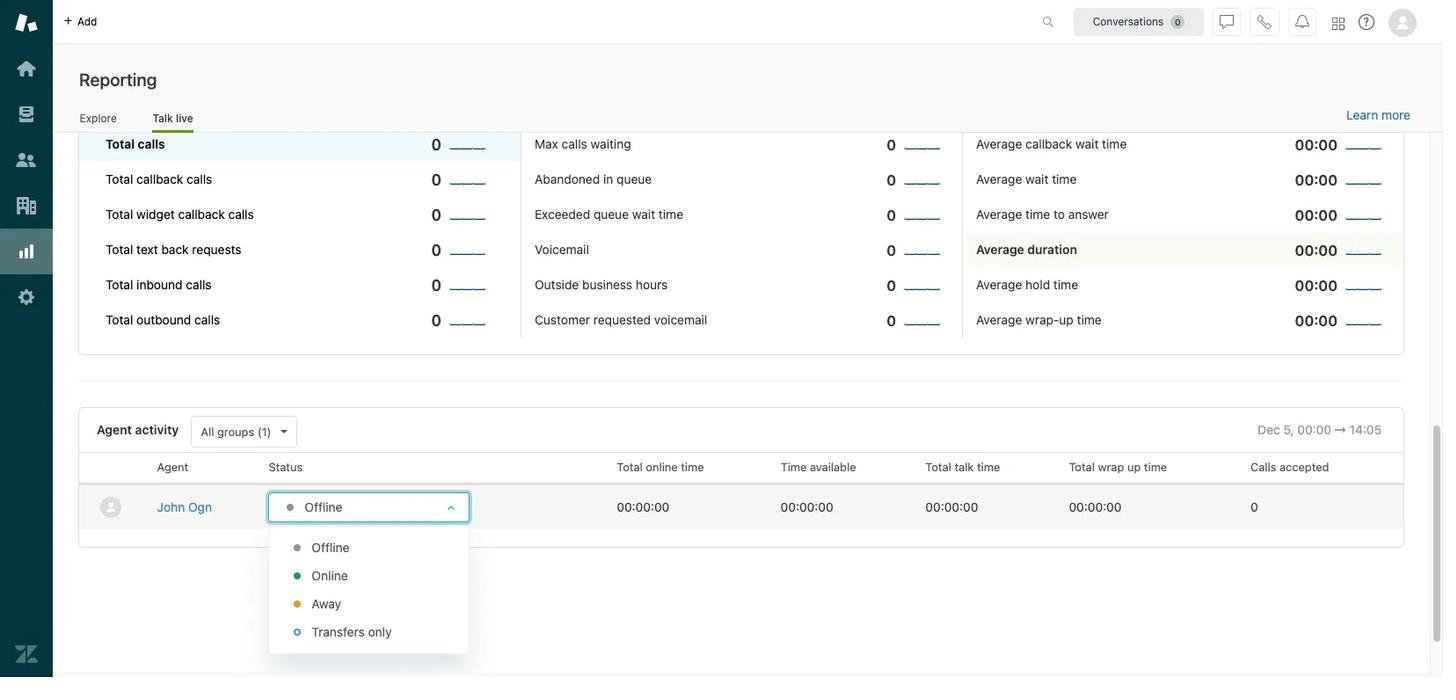 Task type: vqa. For each thing, say whether or not it's contained in the screenshot.
the 'Reporting'
yes



Task type: describe. For each thing, give the bounding box(es) containing it.
notifications image
[[1296, 15, 1310, 29]]

zendesk image
[[15, 643, 38, 666]]

explore link
[[79, 111, 117, 130]]

organizations image
[[15, 194, 38, 217]]

learn more
[[1347, 107, 1411, 122]]

reporting
[[79, 69, 157, 90]]

conversations button
[[1074, 7, 1204, 36]]

zendesk support image
[[15, 11, 38, 34]]

conversations
[[1093, 15, 1164, 28]]

add button
[[53, 0, 108, 43]]

learn more link
[[1347, 107, 1411, 123]]

button displays agent's chat status as invisible. image
[[1220, 15, 1234, 29]]



Task type: locate. For each thing, give the bounding box(es) containing it.
talk live link
[[153, 111, 193, 133]]

talk
[[153, 111, 173, 125]]

learn
[[1347, 107, 1379, 122]]

add
[[77, 15, 97, 28]]

main element
[[0, 0, 53, 677]]

customers image
[[15, 149, 38, 172]]

talk live
[[153, 111, 193, 125]]

explore
[[80, 111, 117, 125]]

zendesk products image
[[1333, 17, 1345, 29]]

get help image
[[1359, 14, 1375, 30]]

get started image
[[15, 57, 38, 80]]

views image
[[15, 103, 38, 126]]

reporting image
[[15, 240, 38, 263]]

live
[[176, 111, 193, 125]]

more
[[1382, 107, 1411, 122]]

admin image
[[15, 286, 38, 309]]



